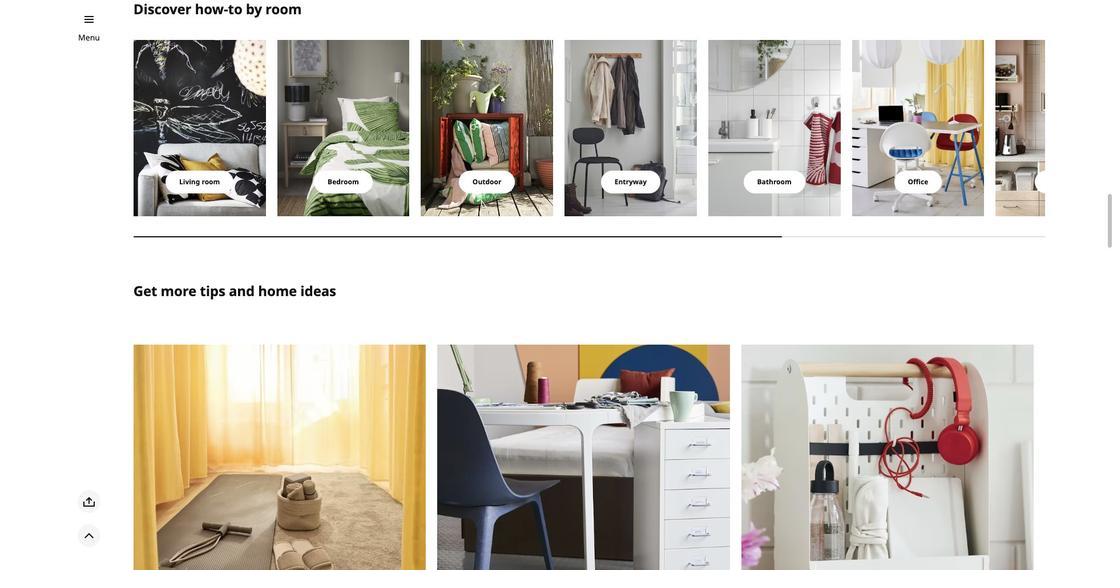 Task type: describe. For each thing, give the bounding box(es) containing it.
living room
[[179, 177, 220, 187]]

outdoor list item
[[421, 40, 554, 217]]

bathroom
[[758, 177, 792, 187]]

living room button
[[166, 171, 234, 194]]

bathroom list item
[[709, 40, 841, 217]]

entryway
[[615, 177, 647, 187]]

bedroom gallery page image
[[277, 40, 410, 217]]

ideas
[[301, 282, 336, 300]]

bedroom button
[[314, 171, 373, 194]]

home
[[258, 282, 297, 300]]

office button
[[895, 171, 943, 194]]

bedroom
[[328, 177, 359, 187]]

bedroom list item
[[277, 40, 410, 217]]

outdoor button
[[459, 171, 515, 194]]

more
[[161, 282, 197, 300]]

bathroom tips gallery image
[[709, 40, 841, 217]]

outdoor gallery page image
[[421, 40, 554, 217]]

get
[[134, 282, 157, 300]]

and
[[229, 282, 255, 300]]



Task type: locate. For each thing, give the bounding box(es) containing it.
how to tips page image
[[742, 345, 1035, 571]]

living room gallery page image
[[134, 40, 266, 217]]

on a budget tips page image
[[438, 345, 730, 571]]

list item
[[996, 40, 1114, 217]]

kitchen tips and guides page image
[[996, 40, 1114, 217]]

living
[[179, 177, 200, 187]]

office
[[909, 177, 929, 187]]

living room list item
[[134, 40, 266, 217]]

entryway list item
[[565, 40, 697, 217]]

office tips gallery page image
[[853, 40, 985, 217]]

office list item
[[853, 40, 985, 217]]

outdoor
[[473, 177, 502, 187]]

collaberation on healthy and sustainable living image
[[134, 345, 426, 571]]

scrollbar
[[134, 230, 1046, 244]]

bathroom button
[[744, 171, 806, 194]]

menu button
[[78, 31, 100, 44]]

entryway button
[[601, 171, 661, 194]]

hallway tips gallery page image
[[565, 40, 697, 217]]

menu
[[78, 32, 100, 43]]

tips
[[200, 282, 226, 300]]

get more tips and home ideas
[[134, 282, 336, 300]]

room
[[202, 177, 220, 187]]



Task type: vqa. For each thing, say whether or not it's contained in the screenshot.
'Office' list item
yes



